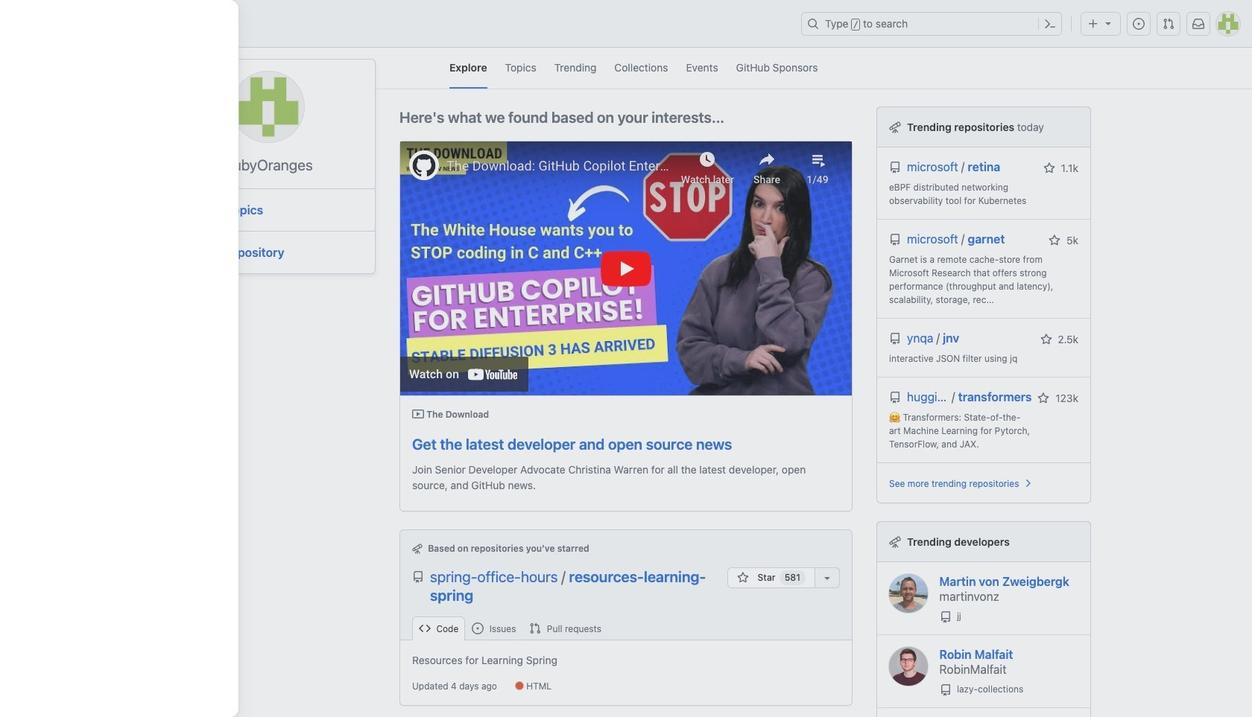 Task type: describe. For each thing, give the bounding box(es) containing it.
chevron right image
[[1022, 478, 1034, 490]]

add this repository to a list image
[[821, 572, 833, 584]]

issue opened image
[[1133, 18, 1145, 30]]

this recommendation was generated by github computers image
[[412, 544, 423, 554]]

581 users starred this repository element
[[779, 571, 806, 586]]

1 vertical spatial star image
[[1040, 334, 1052, 346]]

this recommendation was generated by github computers element
[[412, 543, 428, 554]]

0 vertical spatial star image
[[1043, 162, 1055, 174]]

video image
[[412, 408, 424, 420]]

repository menu element
[[400, 617, 852, 641]]



Task type: vqa. For each thing, say whether or not it's contained in the screenshot.
Owner avatar
no



Task type: locate. For each thing, give the bounding box(es) containing it.
2 repo image from the top
[[889, 392, 901, 404]]

triangle down image
[[1102, 17, 1114, 29]]

repo image
[[889, 333, 901, 345], [889, 392, 901, 404]]

1 vertical spatial these results are generated by github computers element
[[889, 534, 901, 550]]

notifications image
[[1192, 18, 1204, 30]]

1 vertical spatial star image
[[1038, 393, 1050, 405]]

2 vertical spatial star image
[[737, 572, 749, 584]]

star image
[[1049, 235, 1061, 247], [1040, 334, 1052, 346]]

0 vertical spatial repo image
[[889, 333, 901, 345]]

command palette image
[[1044, 18, 1056, 30]]

0 vertical spatial star image
[[1049, 235, 1061, 247]]

2 these results are generated by github computers element from the top
[[889, 534, 901, 550]]

1 repo image from the top
[[889, 333, 901, 345]]

star image
[[1043, 162, 1055, 174], [1038, 393, 1050, 405], [737, 572, 749, 584]]

git pull request image
[[1163, 18, 1175, 30]]

these results are generated by github computers image
[[889, 537, 901, 549]]

these results are generated by github computers element
[[889, 119, 901, 135], [889, 534, 901, 550]]

1 vertical spatial repo image
[[889, 392, 901, 404]]

repo image
[[889, 162, 901, 174], [889, 234, 901, 246], [412, 572, 424, 583], [939, 612, 951, 624], [939, 685, 951, 697]]

1 these results are generated by github computers element from the top
[[889, 119, 901, 135]]

plus image
[[1087, 18, 1099, 30]]

0 vertical spatial these results are generated by github computers element
[[889, 119, 901, 135]]

these results are generated by github computers image
[[889, 121, 901, 133]]



